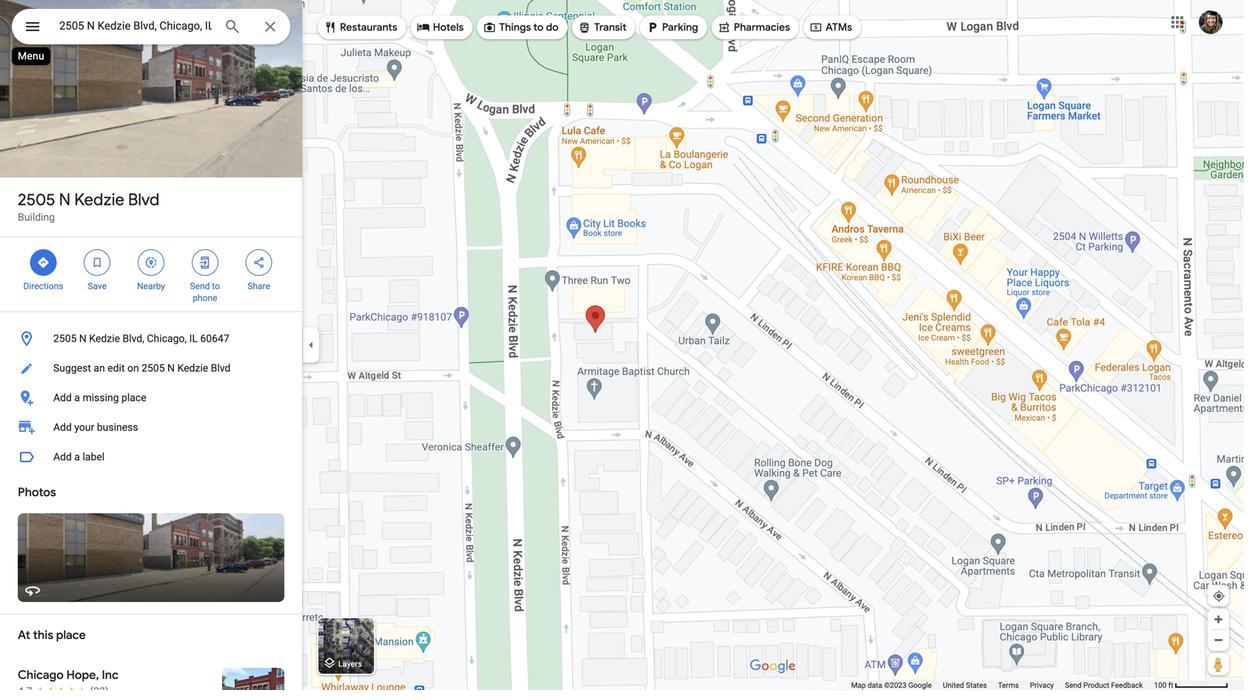 Task type: vqa. For each thing, say whether or not it's contained in the screenshot.


Task type: describe. For each thing, give the bounding box(es) containing it.
chicago,
[[147, 333, 187, 345]]

footer inside google maps element
[[851, 681, 1154, 691]]

layers
[[338, 660, 362, 669]]

send for send product feedback
[[1065, 682, 1082, 691]]

missing
[[83, 392, 119, 404]]

at this place
[[18, 628, 86, 644]]

2505 n kedzie blvd, chicago, il 60647 button
[[0, 324, 302, 354]]

add your business link
[[0, 413, 302, 443]]

n inside "suggest an edit on 2505 n kedzie blvd" button
[[167, 363, 175, 375]]

send to phone
[[190, 281, 220, 304]]

united states button
[[943, 681, 987, 691]]

google account: giulia masi  
(giulia.masi@adept.ai) image
[[1199, 10, 1223, 34]]


[[90, 255, 104, 271]]

do
[[546, 21, 559, 34]]

blvd,
[[123, 333, 144, 345]]

blvd inside button
[[211, 363, 231, 375]]

label
[[83, 451, 105, 464]]

this
[[33, 628, 53, 644]]

phone
[[193, 293, 217, 304]]

100 ft button
[[1154, 682, 1229, 691]]

hotels
[[433, 21, 464, 34]]

send product feedback
[[1065, 682, 1143, 691]]

hope,
[[66, 668, 99, 684]]

 button
[[12, 9, 53, 47]]


[[37, 255, 50, 271]]

edit
[[108, 363, 125, 375]]

60647
[[200, 333, 229, 345]]

2505 n kedzie blvd main content
[[0, 0, 302, 691]]

show street view coverage image
[[1208, 654, 1229, 676]]

share
[[248, 281, 270, 292]]

data
[[868, 682, 882, 691]]

add for add your business
[[53, 422, 72, 434]]

chicago hope, inc link
[[0, 657, 302, 691]]

2505 n kedzie blvd, chicago, il 60647
[[53, 333, 229, 345]]

map data ©2023 google
[[851, 682, 932, 691]]

il
[[189, 333, 198, 345]]

suggest
[[53, 363, 91, 375]]

terms
[[998, 682, 1019, 691]]


[[24, 16, 41, 37]]

show your location image
[[1212, 590, 1226, 604]]


[[646, 19, 659, 36]]

chicago hope, inc
[[18, 668, 119, 684]]


[[324, 19, 337, 36]]

states
[[966, 682, 987, 691]]

kedzie for blvd,
[[89, 333, 120, 345]]

4.7 stars 32 reviews image
[[18, 685, 109, 691]]

restaurants
[[340, 21, 397, 34]]

suggest an edit on 2505 n kedzie blvd
[[53, 363, 231, 375]]

things
[[499, 21, 531, 34]]


[[252, 255, 266, 271]]

to inside  things to do
[[533, 21, 544, 34]]


[[144, 255, 158, 271]]

 pharmacies
[[718, 19, 790, 36]]

zoom in image
[[1213, 615, 1224, 626]]

 atms
[[809, 19, 852, 36]]

pharmacies
[[734, 21, 790, 34]]

1 vertical spatial place
[[56, 628, 86, 644]]

nearby
[[137, 281, 165, 292]]

directions
[[23, 281, 63, 292]]


[[578, 19, 591, 36]]

n for blvd
[[59, 190, 71, 210]]

atms
[[826, 21, 852, 34]]

google
[[908, 682, 932, 691]]

add for add a label
[[53, 451, 72, 464]]

place inside button
[[121, 392, 146, 404]]

on
[[127, 363, 139, 375]]

add a label
[[53, 451, 105, 464]]

 search field
[[12, 9, 290, 47]]



Task type: locate. For each thing, give the bounding box(es) containing it.
 parking
[[646, 19, 698, 36]]

a inside button
[[74, 392, 80, 404]]

send
[[190, 281, 210, 292], [1065, 682, 1082, 691]]

business
[[97, 422, 138, 434]]

1 vertical spatial blvd
[[211, 363, 231, 375]]

transit
[[594, 21, 627, 34]]

2505 up building
[[18, 190, 55, 210]]

2 vertical spatial add
[[53, 451, 72, 464]]

1 vertical spatial add
[[53, 422, 72, 434]]

footer
[[851, 681, 1154, 691]]

a left label
[[74, 451, 80, 464]]

map
[[851, 682, 866, 691]]

2505 for blvd,
[[53, 333, 77, 345]]

0 vertical spatial kedzie
[[74, 190, 124, 210]]


[[718, 19, 731, 36]]

a left missing
[[74, 392, 80, 404]]

2505 N Kedzie Blvd, Chicago, IL 60647 field
[[12, 9, 290, 44]]

0 vertical spatial send
[[190, 281, 210, 292]]

kedzie up the ""
[[74, 190, 124, 210]]

2505 inside the 2505 n kedzie blvd building
[[18, 190, 55, 210]]

parking
[[662, 21, 698, 34]]

send inside button
[[1065, 682, 1082, 691]]

©2023
[[884, 682, 907, 691]]


[[483, 19, 496, 36]]

1 vertical spatial kedzie
[[89, 333, 120, 345]]

actions for 2505 n kedzie blvd region
[[0, 238, 302, 312]]

suggest an edit on 2505 n kedzie blvd button
[[0, 354, 302, 384]]

send inside the send to phone
[[190, 281, 210, 292]]

2 add from the top
[[53, 422, 72, 434]]

save
[[88, 281, 107, 292]]

send left "product"
[[1065, 682, 1082, 691]]

100
[[1154, 682, 1167, 691]]


[[417, 19, 430, 36]]

1 vertical spatial send
[[1065, 682, 1082, 691]]

n inside the 2505 n kedzie blvd building
[[59, 190, 71, 210]]

product
[[1083, 682, 1109, 691]]

send for send to phone
[[190, 281, 210, 292]]

a inside button
[[74, 451, 80, 464]]

add
[[53, 392, 72, 404], [53, 422, 72, 434], [53, 451, 72, 464]]

ft
[[1168, 682, 1173, 691]]

2505 right on
[[142, 363, 165, 375]]

blvd
[[128, 190, 159, 210], [211, 363, 231, 375]]

united states
[[943, 682, 987, 691]]

kedzie left blvd,
[[89, 333, 120, 345]]

2 vertical spatial 2505
[[142, 363, 165, 375]]

2505 n kedzie blvd building
[[18, 190, 159, 224]]

add your business
[[53, 422, 138, 434]]

0 vertical spatial add
[[53, 392, 72, 404]]

to left "do"
[[533, 21, 544, 34]]

to
[[533, 21, 544, 34], [212, 281, 220, 292]]

add inside button
[[53, 392, 72, 404]]

1 vertical spatial 2505
[[53, 333, 77, 345]]

terms button
[[998, 681, 1019, 691]]

building
[[18, 211, 55, 224]]

chicago
[[18, 668, 64, 684]]

add down suggest
[[53, 392, 72, 404]]

2505 for blvd
[[18, 190, 55, 210]]

0 vertical spatial to
[[533, 21, 544, 34]]

1 vertical spatial a
[[74, 451, 80, 464]]

google maps element
[[0, 0, 1244, 691]]

privacy
[[1030, 682, 1054, 691]]

1 a from the top
[[74, 392, 80, 404]]

 restaurants
[[324, 19, 397, 36]]

zoom out image
[[1213, 635, 1224, 647]]

add a missing place button
[[0, 384, 302, 413]]

add left label
[[53, 451, 72, 464]]

1 vertical spatial to
[[212, 281, 220, 292]]

0 horizontal spatial blvd
[[128, 190, 159, 210]]

0 horizontal spatial place
[[56, 628, 86, 644]]

privacy button
[[1030, 681, 1054, 691]]

add left your
[[53, 422, 72, 434]]

a for missing
[[74, 392, 80, 404]]

footer containing map data ©2023 google
[[851, 681, 1154, 691]]

0 vertical spatial place
[[121, 392, 146, 404]]

1 horizontal spatial to
[[533, 21, 544, 34]]

1 horizontal spatial place
[[121, 392, 146, 404]]


[[809, 19, 823, 36]]

inc
[[102, 668, 119, 684]]

add for add a missing place
[[53, 392, 72, 404]]

none field inside 2505 n kedzie blvd, chicago, il 60647 'field'
[[59, 17, 212, 35]]

0 vertical spatial n
[[59, 190, 71, 210]]

at
[[18, 628, 30, 644]]

2 vertical spatial kedzie
[[177, 363, 208, 375]]

0 vertical spatial a
[[74, 392, 80, 404]]

to up phone
[[212, 281, 220, 292]]

a for label
[[74, 451, 80, 464]]

2 horizontal spatial n
[[167, 363, 175, 375]]

2505
[[18, 190, 55, 210], [53, 333, 77, 345], [142, 363, 165, 375]]

2505 up suggest
[[53, 333, 77, 345]]

add a label button
[[0, 443, 302, 472]]

0 horizontal spatial to
[[212, 281, 220, 292]]

100 ft
[[1154, 682, 1173, 691]]

0 horizontal spatial send
[[190, 281, 210, 292]]

blvd inside the 2505 n kedzie blvd building
[[128, 190, 159, 210]]

blvd up 
[[128, 190, 159, 210]]

 hotels
[[417, 19, 464, 36]]

1 horizontal spatial send
[[1065, 682, 1082, 691]]

add inside button
[[53, 451, 72, 464]]

send up phone
[[190, 281, 210, 292]]

1 add from the top
[[53, 392, 72, 404]]

0 vertical spatial blvd
[[128, 190, 159, 210]]

n
[[59, 190, 71, 210], [79, 333, 87, 345], [167, 363, 175, 375]]


[[198, 255, 212, 271]]

None field
[[59, 17, 212, 35]]

add a missing place
[[53, 392, 146, 404]]

an
[[94, 363, 105, 375]]

kedzie
[[74, 190, 124, 210], [89, 333, 120, 345], [177, 363, 208, 375]]

 things to do
[[483, 19, 559, 36]]

to inside the send to phone
[[212, 281, 220, 292]]

collapse side panel image
[[303, 337, 319, 354]]

 transit
[[578, 19, 627, 36]]

blvd down 60647 at the left of the page
[[211, 363, 231, 375]]

send product feedback button
[[1065, 681, 1143, 691]]

0 horizontal spatial n
[[59, 190, 71, 210]]

n for blvd,
[[79, 333, 87, 345]]

1 vertical spatial n
[[79, 333, 87, 345]]

your
[[74, 422, 94, 434]]

a
[[74, 392, 80, 404], [74, 451, 80, 464]]

0 vertical spatial 2505
[[18, 190, 55, 210]]

1 horizontal spatial n
[[79, 333, 87, 345]]

place right "this"
[[56, 628, 86, 644]]

kedzie for blvd
[[74, 190, 124, 210]]

united
[[943, 682, 964, 691]]

3 add from the top
[[53, 451, 72, 464]]

place
[[121, 392, 146, 404], [56, 628, 86, 644]]

1 horizontal spatial blvd
[[211, 363, 231, 375]]

kedzie inside the 2505 n kedzie blvd building
[[74, 190, 124, 210]]

photos
[[18, 485, 56, 501]]

2 a from the top
[[74, 451, 80, 464]]

kedzie down il
[[177, 363, 208, 375]]

2 vertical spatial n
[[167, 363, 175, 375]]

n inside 2505 n kedzie blvd, chicago, il 60647 button
[[79, 333, 87, 345]]

feedback
[[1111, 682, 1143, 691]]

place down on
[[121, 392, 146, 404]]



